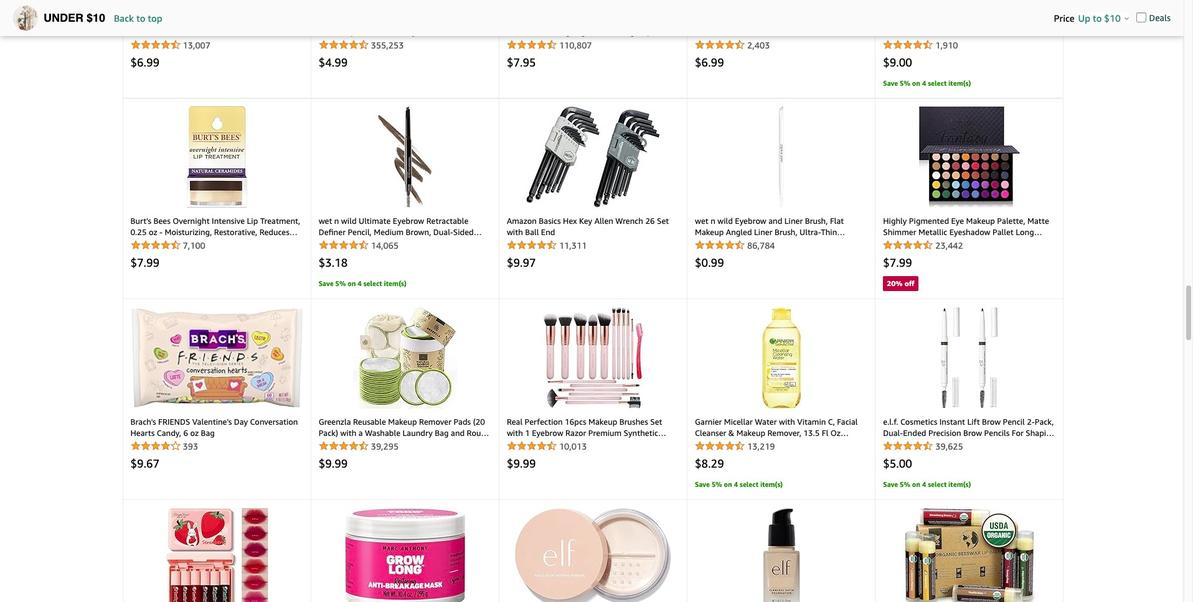 Task type: vqa. For each thing, say whether or not it's contained in the screenshot.


Task type: describe. For each thing, give the bounding box(es) containing it.
slay
[[919, 49, 934, 59]]

jar
[[226, 250, 237, 260]]

11,311
[[559, 240, 587, 251]]

concealer
[[507, 451, 543, 461]]

4 for $5.00
[[922, 481, 926, 489]]

brush, inside wet n wild ultimate eyebrow retractable definer pencil, medium brown, dual-sided brow brush, fine tip, shapes, defines, fills brow makeup
[[340, 239, 362, 249]]

count
[[737, 440, 759, 450]]

item(s) for $5.00
[[948, 481, 971, 489]]

eakroo 6 colors lip tint stain mini liquid lipstick, korean lip gloss moisturizing natural, multi-use lip and cheek tint, non-stick cup, lightweight, high pigment, long-lasting, vivid color image
[[165, 508, 268, 603]]

item(s) for $8.29
[[760, 481, 783, 489]]

kit inside highly pigmented eye makeup palette, matte shimmer metallic eyeshadow pallet long lasting blendable natural colors make up eye shadows cosmetics gift kit
[[973, 250, 983, 260]]

price
[[1054, 12, 1075, 24]]

perfection
[[525, 417, 563, 427]]

ended
[[903, 429, 926, 439]]

1 horizontal spatial blush
[[883, 27, 903, 37]]

fine inside wet n wild ultimate eyebrow retractable definer pencil, medium brown, dual-sided brow brush, fine tip, shapes, defines, fills brow makeup
[[365, 239, 380, 249]]

oz
[[831, 429, 841, 439]]

1 vertical spatial |
[[351, 27, 353, 37]]

finish
[[760, 27, 781, 37]]

brach's
[[130, 417, 156, 427]]

cake
[[808, 27, 825, 37]]

select for $3.18
[[363, 280, 382, 288]]

precision
[[928, 429, 961, 439]]

wet n wild eyebrow and liner brush, flat makeup angled liner brush, ultra-thin precision, soft fibers
[[695, 216, 844, 249]]

wild for $3.18
[[341, 216, 357, 226]]

gift
[[957, 250, 971, 260]]

to for up
[[1093, 12, 1102, 24]]

1 inside garnier micellar water with vitamin c, facial cleanser & makeup remover, 13.5 fl oz (400ml), 1 count (packaging may vary)
[[730, 440, 735, 450]]

deals
[[1149, 12, 1171, 23]]

overnight
[[173, 216, 210, 226]]

wand,
[[990, 16, 1014, 26]]

key
[[579, 216, 592, 226]]

2,403
[[747, 40, 770, 51]]

on inside gotags stainless steel pet id tags, personalized dog tags and cat tags, up to 8 lines of custom text, engraved on both sides, in bone, round, heart, bow tie and more
[[624, 38, 633, 48]]

garnier micellar water with vitamin c, facial cleanser & makeup remover, 13.5 fl oz (400ml), 1 count (packaging may vary)
[[695, 417, 858, 450]]

393
[[183, 442, 198, 452]]

under
[[44, 11, 83, 24]]

palette,
[[997, 216, 1025, 226]]

5% for $8.29
[[712, 481, 722, 489]]

set inside 'amazon basics hex key allen wrench 26 set with ball end'
[[657, 216, 669, 226]]

personalized
[[507, 27, 553, 37]]

1 horizontal spatial brushes
[[619, 417, 648, 427]]

blush inside sheglam color bloom liquid blush makeup for cheeks matte finish - love cake
[[806, 16, 827, 26]]

usda organic lip balm 6-pack by earth's daughter - fruit flavors, beeswax, coconut oil, vitamin e - best lip repair chapstick for dry cracked lips - moisturizing lip care image
[[903, 508, 1036, 603]]

false
[[404, 16, 422, 26]]

& inside e.l.f. halo glow blush beauty wand, liquid blush wand for radiant, flushed cheeks, infused with squalane, vegan & cruelty-free, rosé you slay
[[995, 38, 1001, 48]]

metallic
[[919, 227, 947, 237]]

for
[[695, 27, 706, 37]]

up inside highly pigmented eye makeup palette, matte shimmer metallic eyeshadow pallet long lasting blendable natural colors make up eye shadows cosmetics gift kit
[[1027, 239, 1038, 249]]

1 lash from the left
[[353, 16, 370, 26]]

leaping
[[269, 239, 298, 249]]

end
[[541, 227, 555, 237]]

micellar
[[724, 417, 753, 427]]

4 for $3.18
[[358, 280, 362, 288]]

0 vertical spatial brush,
[[805, 216, 828, 226]]

make inside real perfection 16pcs makeup brushes set with 1 eyebrow razor premium synthetic foundation blending face powder eye shadow concealer make up brushes tool kit
[[545, 451, 565, 461]]

13.5
[[804, 429, 820, 439]]

vegan
[[970, 38, 993, 48]]

instant
[[940, 417, 965, 427]]

hex
[[563, 216, 577, 226]]

bloom
[[756, 16, 780, 26]]

7,100
[[183, 240, 205, 251]]

save 5% on 4 select item(s) for $8.29
[[695, 481, 783, 489]]

flushed
[[975, 27, 1004, 37]]

20% off
[[887, 279, 915, 288]]

5% for $5.00
[[900, 481, 910, 489]]

lip
[[247, 216, 258, 226]]

essence
[[319, 16, 347, 26]]

1 vertical spatial brushes
[[579, 451, 608, 461]]

dual- inside wet n wild ultimate eyebrow retractable definer pencil, medium brown, dual-sided brow brush, fine tip, shapes, defines, fills brow makeup
[[433, 227, 453, 237]]

natural
[[951, 239, 978, 249]]

39,295
[[371, 442, 399, 452]]

reduces
[[259, 227, 289, 237]]

checkbox image
[[1136, 12, 1146, 22]]

1 horizontal spatial and
[[622, 49, 636, 59]]

bees
[[153, 216, 171, 226]]

with inside real perfection 16pcs makeup brushes set with 1 eyebrow razor premium synthetic foundation blending face powder eye shadow concealer make up brushes tool kit
[[507, 429, 523, 439]]

medium
[[374, 227, 404, 237]]

makeup inside garnier micellar water with vitamin c, facial cleanser & makeup remover, 13.5 fl oz (400ml), 1 count (packaging may vary)
[[737, 429, 765, 439]]

highly pigmented eye makeup palette, matte shimmer metallic eyeshadow pallet long lasting blendable natural colors make up eye shadows cosmetics gift kit
[[883, 216, 1053, 260]]

- inside sheglam color bloom liquid blush makeup for cheeks matte finish - love cake
[[783, 27, 786, 37]]

vitamin inside garnier micellar water with vitamin c, facial cleanser & makeup remover, 13.5 fl oz (400ml), 1 count (packaging may vary)
[[797, 417, 826, 427]]

ultra-
[[800, 227, 821, 237]]

beauty
[[963, 16, 988, 26]]

14,065
[[371, 240, 399, 251]]

radiant,
[[943, 27, 973, 37]]

$9.99 for 39,295
[[319, 457, 348, 471]]

& inside e.l.f. cosmetics instant lift brow pencil 2-pack, dual-ended precision brow pencils for shaping & defining brows, neutral brown
[[883, 440, 889, 450]]

custom
[[538, 38, 566, 48]]

$9.00
[[883, 56, 912, 69]]

item(s) for $9.00
[[948, 79, 971, 87]]

under $10 image
[[13, 6, 38, 31]]

39,625
[[936, 442, 963, 452]]

up
[[643, 27, 652, 37]]

1 vertical spatial liner
[[754, 227, 773, 237]]

on for $5.00
[[912, 481, 920, 489]]

to inside gotags stainless steel pet id tags, personalized dog tags and cat tags, up to 8 lines of custom text, engraved on both sides, in bone, round, heart, bow tie and more
[[654, 27, 662, 37]]

cheeks,
[[1006, 27, 1034, 37]]

20%
[[887, 279, 903, 288]]

eyebrow inside wet n wild eyebrow and liner brush, flat makeup angled liner brush, ultra-thin precision, soft fibers
[[735, 216, 766, 226]]

to for back
[[136, 12, 145, 24]]

princess
[[372, 16, 402, 26]]

shadows
[[883, 250, 916, 260]]

real perfection 16pcs makeup brushes set with 1 eyebrow razor premium synthetic foundation blending face powder eye shadow concealer make up brushes tool kit
[[507, 417, 678, 461]]

eyebrow inside real perfection 16pcs makeup brushes set with 1 eyebrow razor premium synthetic foundation blending face powder eye shadow concealer make up brushes tool kit
[[532, 429, 563, 439]]

pet
[[591, 16, 603, 26]]

foundation
[[507, 440, 549, 450]]

item(s) for $3.18
[[384, 280, 407, 288]]

2 horizontal spatial blush
[[940, 16, 961, 26]]

for inside e.l.f. cosmetics instant lift brow pencil 2-pack, dual-ended precision brow pencils for shaping & defining brows, neutral brown
[[1012, 429, 1024, 439]]

tags
[[573, 27, 589, 37]]

facial
[[837, 417, 858, 427]]

$7.99 for 23,442
[[883, 256, 912, 270]]

matte inside sheglam color bloom liquid blush makeup for cheeks matte finish - love cake
[[736, 27, 758, 37]]

save for $3.18
[[319, 280, 334, 288]]

0 horizontal spatial and
[[591, 27, 605, 37]]

cleanser
[[695, 429, 726, 439]]

moisturizing,
[[165, 227, 212, 237]]

marc anthony grow long hair mask, for dry damaged hair, 10 ounce image
[[344, 508, 466, 603]]

thin
[[821, 227, 837, 237]]

effect
[[443, 16, 465, 26]]

with inside garnier micellar water with vitamin c, facial cleanser & makeup remover, 13.5 fl oz (400ml), 1 count (packaging may vary)
[[779, 417, 795, 427]]

shimmer
[[883, 227, 916, 237]]

brown
[[980, 440, 1004, 450]]

select for $5.00
[[928, 481, 947, 489]]

e.l.f. halo glow soft focus setting powder, silky powder for creating without shine, smooths pores & lines, light pink image
[[514, 508, 672, 603]]

0 vertical spatial tags,
[[615, 16, 634, 26]]

valentine's
[[192, 417, 232, 427]]

cat
[[607, 27, 620, 37]]

free,
[[1033, 38, 1049, 48]]

essence | lash princess false lash effect mascara | gluten & cruelty free
[[319, 16, 465, 37]]

86,784
[[747, 240, 775, 251]]

and inside wet n wild eyebrow and liner brush, flat makeup angled liner brush, ultra-thin precision, soft fibers
[[769, 216, 782, 226]]

2 lash from the left
[[424, 16, 441, 26]]

mascara
[[319, 27, 348, 37]]

wet n wild ultimate eyebrow retractable definer pencil, medium brown, dual-sided brow brush, fine tip, shapes, defines, fills brow makeup
[[319, 216, 474, 260]]

make inside highly pigmented eye makeup palette, matte shimmer metallic eyeshadow pallet long lasting blendable natural colors make up eye shadows cosmetics gift kit
[[1006, 239, 1025, 249]]

defines,
[[428, 239, 457, 249]]



Task type: locate. For each thing, give the bounding box(es) containing it.
angled
[[726, 227, 752, 237]]

save down $5.00
[[883, 481, 898, 489]]

wild
[[341, 216, 357, 226], [718, 216, 733, 226]]

kit inside real perfection 16pcs makeup brushes set with 1 eyebrow razor premium synthetic foundation blending face powder eye shadow concealer make up brushes tool kit
[[628, 451, 638, 461]]

up to $10
[[1078, 12, 1121, 24]]

1 wild from the left
[[341, 216, 357, 226]]

on down $9.00
[[912, 79, 920, 87]]

1 vertical spatial vitamin
[[797, 417, 826, 427]]

blush up cake
[[806, 16, 827, 26]]

halo
[[900, 16, 918, 26]]

0 vertical spatial eye
[[951, 216, 964, 226]]

save 5% on 4 select item(s) down $8.29
[[695, 481, 783, 489]]

1 e.l.f. from the top
[[883, 16, 898, 26]]

8
[[664, 27, 669, 37]]

0 vertical spatial set
[[657, 216, 669, 226]]

set
[[657, 216, 669, 226], [650, 417, 662, 427]]

0 horizontal spatial liner
[[754, 227, 773, 237]]

item(s) down "39,625"
[[948, 481, 971, 489]]

with up "remover," on the right bottom of page
[[779, 417, 795, 427]]

0 horizontal spatial up
[[567, 451, 577, 461]]

save 5% on 4 select item(s) down $3.18
[[319, 280, 407, 288]]

0 vertical spatial dual-
[[433, 227, 453, 237]]

& down flushed
[[995, 38, 1001, 48]]

on for $8.29
[[724, 481, 732, 489]]

with inside 'amazon basics hex key allen wrench 26 set with ball end'
[[507, 227, 523, 237]]

5% down $8.29
[[712, 481, 722, 489]]

cosmetics up ended at the bottom right
[[900, 417, 937, 427]]

conversation
[[250, 417, 298, 427]]

0 horizontal spatial liquid
[[782, 16, 804, 26]]

1 vertical spatial -
[[159, 227, 163, 237]]

& inside essence | lash princess false lash effect mascara | gluten & cruelty free
[[382, 27, 388, 37]]

for down pencil
[[1012, 429, 1024, 439]]

0 vertical spatial with
[[507, 227, 523, 237]]

may
[[803, 440, 818, 450]]

0 horizontal spatial n
[[334, 216, 339, 226]]

tie
[[609, 49, 620, 59]]

0 horizontal spatial $10
[[87, 11, 105, 24]]

to left 8
[[654, 27, 662, 37]]

vary)
[[820, 440, 840, 450]]

$7.99 down lasting
[[883, 256, 912, 270]]

1 horizontal spatial make
[[1006, 239, 1025, 249]]

2 horizontal spatial eyebrow
[[735, 216, 766, 226]]

e.l.f. flawless finish foundation, improves uneven skin tone, lightweight, medium coverage & semi-matte, vegan & cruelty-free, beige 0.68 fl oz image
[[763, 508, 800, 603]]

0 vertical spatial oz
[[149, 227, 157, 237]]

save down $9.00
[[883, 79, 898, 87]]

free
[[419, 27, 434, 37]]

makeup inside highly pigmented eye makeup palette, matte shimmer metallic eyeshadow pallet long lasting blendable natural colors make up eye shadows cosmetics gift kit
[[966, 216, 995, 226]]

gotags stainless steel pet id tags, personalized dog tags and cat tags, up to 8 lines of custom text, engraved on both sides, in bone, round, heart, bow tie and more
[[507, 16, 676, 59]]

1 vertical spatial kit
[[628, 451, 638, 461]]

day
[[234, 417, 248, 427]]

up down blending
[[567, 451, 577, 461]]

1 vertical spatial make
[[545, 451, 565, 461]]

2 vertical spatial and
[[769, 216, 782, 226]]

dual- inside e.l.f. cosmetics instant lift brow pencil 2-pack, dual-ended precision brow pencils for shaping & defining brows, neutral brown
[[883, 429, 903, 439]]

pencil,
[[348, 227, 372, 237]]

2 $9.99 from the left
[[507, 457, 536, 471]]

tip,
[[382, 239, 396, 249]]

0 vertical spatial e.l.f.
[[883, 16, 898, 26]]

1 vertical spatial brush,
[[775, 227, 798, 237]]

for inside e.l.f. halo glow blush beauty wand, liquid blush wand for radiant, flushed cheeks, infused with squalane, vegan & cruelty-free, rosé you slay
[[929, 27, 941, 37]]

makeup inside wet n wild eyebrow and liner brush, flat makeup angled liner brush, ultra-thin precision, soft fibers
[[695, 227, 724, 237]]

on for $9.00
[[912, 79, 920, 87]]

make
[[1006, 239, 1025, 249], [545, 451, 565, 461]]

0 horizontal spatial brushes
[[579, 451, 608, 461]]

save down $3.18
[[319, 280, 334, 288]]

ultimate
[[359, 216, 391, 226]]

13,219
[[747, 442, 775, 452]]

1 fine from the left
[[130, 239, 146, 249]]

1 vertical spatial dual-
[[883, 429, 903, 439]]

liquid
[[782, 16, 804, 26], [1016, 16, 1038, 26]]

vitamin inside burt's bees overnight intensive lip treatment, 0.25 oz - moisturizing, restorative, reduces fine lines, vitamin e, ceramides oils, leaping bunny certified, compact jar
[[171, 239, 200, 249]]

$6.99 for 2,403
[[695, 56, 724, 69]]

to left top
[[136, 12, 145, 24]]

1 vertical spatial with
[[779, 417, 795, 427]]

n up 'precision,'
[[711, 216, 715, 226]]

brach's friends valentine's day conversation hearts candy, 6 oz bag
[[130, 417, 298, 439]]

| left 'gluten'
[[351, 27, 353, 37]]

eye right colors
[[1040, 239, 1053, 249]]

eyebrow up angled
[[735, 216, 766, 226]]

and right 'tie'
[[622, 49, 636, 59]]

liquid up love
[[782, 16, 804, 26]]

oz inside brach's friends valentine's day conversation hearts candy, 6 oz bag
[[190, 429, 199, 439]]

cosmetics inside e.l.f. cosmetics instant lift brow pencil 2-pack, dual-ended precision brow pencils for shaping & defining brows, neutral brown
[[900, 417, 937, 427]]

amazon
[[507, 216, 537, 226]]

5% down $3.18
[[335, 280, 346, 288]]

real
[[507, 417, 523, 427]]

4 down brows,
[[922, 481, 926, 489]]

1 vertical spatial cosmetics
[[900, 417, 937, 427]]

2 vertical spatial eye
[[634, 440, 647, 450]]

save 5% on 4 select item(s) for $9.00
[[883, 79, 971, 87]]

2 $6.99 from the left
[[695, 56, 724, 69]]

1 horizontal spatial up
[[1027, 239, 1038, 249]]

for down glow
[[929, 27, 941, 37]]

0 vertical spatial liner
[[785, 216, 803, 226]]

lash up 'gluten'
[[353, 16, 370, 26]]

$6.99
[[130, 56, 160, 69], [695, 56, 724, 69]]

0 vertical spatial and
[[591, 27, 605, 37]]

id
[[605, 16, 613, 26]]

0 vertical spatial up
[[1078, 12, 1090, 24]]

& down micellar
[[728, 429, 734, 439]]

1 horizontal spatial brush,
[[775, 227, 798, 237]]

$9.97
[[507, 256, 536, 270]]

popover image
[[1124, 17, 1129, 20]]

to left popover 'icon'
[[1093, 12, 1102, 24]]

retractable
[[426, 216, 469, 226]]

oz right 6
[[190, 429, 199, 439]]

face
[[586, 440, 602, 450]]

1,910
[[936, 40, 958, 51]]

0 horizontal spatial fine
[[130, 239, 146, 249]]

water
[[755, 417, 777, 427]]

fine left tip,
[[365, 239, 380, 249]]

n for $3.18
[[334, 216, 339, 226]]

brushes down the face
[[579, 451, 608, 461]]

you
[[903, 49, 916, 59]]

4
[[922, 79, 926, 87], [358, 280, 362, 288], [734, 481, 738, 489], [922, 481, 926, 489]]

select down slay
[[928, 79, 947, 87]]

1 inside real perfection 16pcs makeup brushes set with 1 eyebrow razor premium synthetic foundation blending face powder eye shadow concealer make up brushes tool kit
[[525, 429, 530, 439]]

lash up free
[[424, 16, 441, 26]]

2 vertical spatial with
[[507, 429, 523, 439]]

0 horizontal spatial blush
[[806, 16, 827, 26]]

1 horizontal spatial eyebrow
[[532, 429, 563, 439]]

1 horizontal spatial kit
[[973, 250, 983, 260]]

to
[[1093, 12, 1102, 24], [136, 12, 145, 24], [654, 27, 662, 37]]

1 horizontal spatial for
[[1012, 429, 1024, 439]]

2 horizontal spatial and
[[769, 216, 782, 226]]

save 5% on 4 select item(s) down slay
[[883, 79, 971, 87]]

save for $5.00
[[883, 481, 898, 489]]

item(s) down 13,219
[[760, 481, 783, 489]]

bone,
[[516, 49, 536, 59]]

engraved
[[588, 38, 622, 48]]

lasting
[[883, 239, 910, 249]]

shadow
[[649, 440, 678, 450]]

love
[[789, 27, 806, 37]]

brush, down the pencil,
[[340, 239, 362, 249]]

1 horizontal spatial $6.99
[[695, 56, 724, 69]]

$10
[[87, 11, 105, 24], [1104, 12, 1121, 24]]

| right 'essence'
[[349, 16, 351, 26]]

2 wet from the left
[[695, 216, 709, 226]]

save for $9.00
[[883, 79, 898, 87]]

liquid inside sheglam color bloom liquid blush makeup for cheeks matte finish - love cake
[[782, 16, 804, 26]]

1 horizontal spatial to
[[654, 27, 662, 37]]

sheglam
[[695, 16, 732, 26]]

0 horizontal spatial make
[[545, 451, 565, 461]]

fl
[[822, 429, 828, 439]]

1 horizontal spatial liquid
[[1016, 16, 1038, 26]]

1 horizontal spatial oz
[[190, 429, 199, 439]]

oz up the lines,
[[149, 227, 157, 237]]

0 vertical spatial vitamin
[[171, 239, 200, 249]]

back
[[114, 12, 134, 24]]

4 for $9.00
[[922, 79, 926, 87]]

makeup inside real perfection 16pcs makeup brushes set with 1 eyebrow razor premium synthetic foundation blending face powder eye shadow concealer make up brushes tool kit
[[588, 417, 617, 427]]

wild inside wet n wild eyebrow and liner brush, flat makeup angled liner brush, ultra-thin precision, soft fibers
[[718, 216, 733, 226]]

defining
[[891, 440, 922, 450]]

e.l.f. inside e.l.f. halo glow blush beauty wand, liquid blush wand for radiant, flushed cheeks, infused with squalane, vegan & cruelty-free, rosé you slay
[[883, 16, 898, 26]]

tags, left up
[[622, 27, 640, 37]]

0 horizontal spatial dual-
[[433, 227, 453, 237]]

1 horizontal spatial eye
[[951, 216, 964, 226]]

1 wet from the left
[[319, 216, 332, 226]]

5%
[[900, 79, 910, 87], [335, 280, 346, 288], [712, 481, 722, 489], [900, 481, 910, 489]]

1 left count
[[730, 440, 735, 450]]

0 horizontal spatial $6.99
[[130, 56, 160, 69]]

save down $8.29
[[695, 481, 710, 489]]

5% for $9.00
[[900, 79, 910, 87]]

candy,
[[157, 429, 181, 439]]

and down pet
[[591, 27, 605, 37]]

brush, left ultra-
[[775, 227, 798, 237]]

makeup inside wet n wild ultimate eyebrow retractable definer pencil, medium brown, dual-sided brow brush, fine tip, shapes, defines, fills brow makeup
[[340, 250, 368, 260]]

kit right the 'tool'
[[628, 451, 638, 461]]

ceramides
[[210, 239, 249, 249]]

5% down $9.00
[[900, 79, 910, 87]]

fills
[[460, 239, 474, 249]]

n inside wet n wild ultimate eyebrow retractable definer pencil, medium brown, dual-sided brow brush, fine tip, shapes, defines, fills brow makeup
[[334, 216, 339, 226]]

1 horizontal spatial wet
[[695, 216, 709, 226]]

wet inside wet n wild ultimate eyebrow retractable definer pencil, medium brown, dual-sided brow brush, fine tip, shapes, defines, fills brow makeup
[[319, 216, 332, 226]]

set up synthetic
[[650, 417, 662, 427]]

$7.99 for 7,100
[[130, 256, 160, 270]]

0 horizontal spatial wild
[[341, 216, 357, 226]]

4 down slay
[[922, 79, 926, 87]]

0 vertical spatial cosmetics
[[918, 250, 955, 260]]

brushes
[[619, 417, 648, 427], [579, 451, 608, 461]]

0 vertical spatial make
[[1006, 239, 1025, 249]]

e.l.f. for $5.00
[[883, 417, 898, 427]]

liquid inside e.l.f. halo glow blush beauty wand, liquid blush wand for radiant, flushed cheeks, infused with squalane, vegan & cruelty-free, rosé you slay
[[1016, 16, 1038, 26]]

on down $8.29
[[724, 481, 732, 489]]

burt's
[[130, 216, 151, 226]]

1 horizontal spatial dual-
[[883, 429, 903, 439]]

brows,
[[925, 440, 949, 450]]

e.l.f. up defining
[[883, 417, 898, 427]]

2 fine from the left
[[365, 239, 380, 249]]

4 for $8.29
[[734, 481, 738, 489]]

in
[[507, 49, 514, 59]]

cosmetics down the blendable
[[918, 250, 955, 260]]

cruelty-
[[1003, 38, 1033, 48]]

up right price on the right of the page
[[1078, 12, 1090, 24]]

steel
[[570, 16, 589, 26]]

n up "definer"
[[334, 216, 339, 226]]

oils,
[[251, 239, 267, 249]]

1 $6.99 from the left
[[130, 56, 160, 69]]

- inside burt's bees overnight intensive lip treatment, 0.25 oz - moisturizing, restorative, reduces fine lines, vitamin e, ceramides oils, leaping bunny certified, compact jar
[[159, 227, 163, 237]]

1 horizontal spatial n
[[711, 216, 715, 226]]

blush up the "radiant,"
[[940, 16, 961, 26]]

wet for $3.18
[[319, 216, 332, 226]]

$6.99 down back to top
[[130, 56, 160, 69]]

0 vertical spatial 1
[[525, 429, 530, 439]]

cheeks
[[708, 27, 734, 37]]

0 horizontal spatial 1
[[525, 429, 530, 439]]

0 horizontal spatial eyebrow
[[393, 216, 424, 226]]

1 vertical spatial set
[[650, 417, 662, 427]]

& left defining
[[883, 440, 889, 450]]

sided
[[453, 227, 474, 237]]

e.l.f. for $9.00
[[883, 16, 898, 26]]

makeup inside sheglam color bloom liquid blush makeup for cheeks matte finish - love cake
[[829, 16, 858, 26]]

set inside real perfection 16pcs makeup brushes set with 1 eyebrow razor premium synthetic foundation blending face powder eye shadow concealer make up brushes tool kit
[[650, 417, 662, 427]]

e.l.f. cosmetics instant lift brow pencil 2-pack, dual-ended precision brow pencils for shaping & defining brows, neutral brown
[[883, 417, 1056, 450]]

under $10
[[44, 11, 105, 24]]

pack,
[[1035, 417, 1054, 427]]

1 horizontal spatial $9.99
[[507, 457, 536, 471]]

110,807
[[559, 40, 592, 51]]

e.l.f. inside e.l.f. cosmetics instant lift brow pencil 2-pack, dual-ended precision brow pencils for shaping & defining brows, neutral brown
[[883, 417, 898, 427]]

select for $9.00
[[928, 79, 947, 87]]

eye down synthetic
[[634, 440, 647, 450]]

10,013
[[559, 442, 587, 452]]

up down "long"
[[1027, 239, 1038, 249]]

n for $0.99
[[711, 216, 715, 226]]

squalane,
[[932, 38, 968, 48]]

color
[[734, 16, 754, 26]]

liner up fibers
[[754, 227, 773, 237]]

select down "39,625"
[[928, 481, 947, 489]]

0 horizontal spatial matte
[[736, 27, 758, 37]]

wet for $0.99
[[695, 216, 709, 226]]

remover,
[[768, 429, 801, 439]]

0 horizontal spatial $7.99
[[130, 256, 160, 270]]

1 $7.99 from the left
[[130, 256, 160, 270]]

0 horizontal spatial oz
[[149, 227, 157, 237]]

$0.99
[[695, 256, 724, 270]]

vitamin down moisturizing,
[[171, 239, 200, 249]]

1 horizontal spatial lash
[[424, 16, 441, 26]]

2 n from the left
[[711, 216, 715, 226]]

0 vertical spatial brushes
[[619, 417, 648, 427]]

make down "long"
[[1006, 239, 1025, 249]]

tags, right id at the top of page
[[615, 16, 634, 26]]

on left both
[[624, 38, 633, 48]]

1 horizontal spatial fine
[[365, 239, 380, 249]]

on down $3.18
[[348, 280, 356, 288]]

up inside real perfection 16pcs makeup brushes set with 1 eyebrow razor premium synthetic foundation blending face powder eye shadow concealer make up brushes tool kit
[[567, 451, 577, 461]]

$7.99 down the lines,
[[130, 256, 160, 270]]

1 up foundation
[[525, 429, 530, 439]]

select down 13,219
[[740, 481, 759, 489]]

eye inside real perfection 16pcs makeup brushes set with 1 eyebrow razor premium synthetic foundation blending face powder eye shadow concealer make up brushes tool kit
[[634, 440, 647, 450]]

1 vertical spatial oz
[[190, 429, 199, 439]]

dual- up "defines,"
[[433, 227, 453, 237]]

matte down color
[[736, 27, 758, 37]]

wild up angled
[[718, 216, 733, 226]]

2 liquid from the left
[[1016, 16, 1038, 26]]

eyebrow up brown,
[[393, 216, 424, 226]]

friends
[[158, 417, 190, 427]]

and up fibers
[[769, 216, 782, 226]]

$10 left the back
[[87, 11, 105, 24]]

rosé
[[883, 49, 901, 59]]

long
[[1016, 227, 1034, 237]]

matte inside highly pigmented eye makeup palette, matte shimmer metallic eyeshadow pallet long lasting blendable natural colors make up eye shadows cosmetics gift kit
[[1028, 216, 1049, 226]]

item(s) down 1,910
[[948, 79, 971, 87]]

blush up infused
[[883, 27, 903, 37]]

5% for $3.18
[[335, 280, 346, 288]]

1 horizontal spatial $10
[[1104, 12, 1121, 24]]

1 vertical spatial up
[[1027, 239, 1038, 249]]

liquid up cheeks,
[[1016, 16, 1038, 26]]

0 horizontal spatial -
[[159, 227, 163, 237]]

& down princess at the top left of page
[[382, 27, 388, 37]]

back to top
[[114, 12, 162, 24]]

fine down 0.25 on the top of page
[[130, 239, 146, 249]]

kit right gift
[[973, 250, 983, 260]]

2 horizontal spatial brush,
[[805, 216, 828, 226]]

wet inside wet n wild eyebrow and liner brush, flat makeup angled liner brush, ultra-thin precision, soft fibers
[[695, 216, 709, 226]]

5% down $5.00
[[900, 481, 910, 489]]

$10 left popover 'icon'
[[1104, 12, 1121, 24]]

1 horizontal spatial liner
[[785, 216, 803, 226]]

0 horizontal spatial lash
[[353, 16, 370, 26]]

& inside garnier micellar water with vitamin c, facial cleanser & makeup remover, 13.5 fl oz (400ml), 1 count (packaging may vary)
[[728, 429, 734, 439]]

0 horizontal spatial for
[[929, 27, 941, 37]]

1 $9.99 from the left
[[319, 457, 348, 471]]

wild inside wet n wild ultimate eyebrow retractable definer pencil, medium brown, dual-sided brow brush, fine tip, shapes, defines, fills brow makeup
[[341, 216, 357, 226]]

$9.99 for 10,013
[[507, 457, 536, 471]]

1 n from the left
[[334, 216, 339, 226]]

make down blending
[[545, 451, 565, 461]]

2 horizontal spatial up
[[1078, 12, 1090, 24]]

1 vertical spatial e.l.f.
[[883, 417, 898, 427]]

hearts
[[130, 429, 155, 439]]

0 vertical spatial for
[[929, 27, 941, 37]]

garnier
[[695, 417, 722, 427]]

item(s) down 14,065 on the top of page
[[384, 280, 407, 288]]

2 wild from the left
[[718, 216, 733, 226]]

2 $7.99 from the left
[[883, 256, 912, 270]]

save for $8.29
[[695, 481, 710, 489]]

1 vertical spatial tags,
[[622, 27, 640, 37]]

4 down count
[[734, 481, 738, 489]]

neutral
[[951, 440, 978, 450]]

1 vertical spatial eye
[[1040, 239, 1053, 249]]

stainless
[[536, 16, 568, 26]]

text,
[[568, 38, 585, 48]]

eyebrow inside wet n wild ultimate eyebrow retractable definer pencil, medium brown, dual-sided brow brush, fine tip, shapes, defines, fills brow makeup
[[393, 216, 424, 226]]

$7.95
[[507, 56, 536, 69]]

2 vertical spatial brush,
[[340, 239, 362, 249]]

dual- up defining
[[883, 429, 903, 439]]

matte up "long"
[[1028, 216, 1049, 226]]

n inside wet n wild eyebrow and liner brush, flat makeup angled liner brush, ultra-thin precision, soft fibers
[[711, 216, 715, 226]]

highly
[[883, 216, 907, 226]]

1 horizontal spatial matte
[[1028, 216, 1049, 226]]

with down real
[[507, 429, 523, 439]]

set right 26
[[657, 216, 669, 226]]

wild up the pencil,
[[341, 216, 357, 226]]

select for $8.29
[[740, 481, 759, 489]]

wet up 'precision,'
[[695, 216, 709, 226]]

heart,
[[566, 49, 589, 59]]

soft
[[732, 239, 748, 249]]

restorative,
[[214, 227, 257, 237]]

0 vertical spatial |
[[349, 16, 351, 26]]

select down 14,065 on the top of page
[[363, 280, 382, 288]]

1 vertical spatial and
[[622, 49, 636, 59]]

2 horizontal spatial eye
[[1040, 239, 1053, 249]]

2 e.l.f. from the top
[[883, 417, 898, 427]]

1 vertical spatial matte
[[1028, 216, 1049, 226]]

save 5% on 4 select item(s) for $5.00
[[883, 481, 971, 489]]

liner up ultra-
[[785, 216, 803, 226]]

0 horizontal spatial brush,
[[340, 239, 362, 249]]

oz inside burt's bees overnight intensive lip treatment, 0.25 oz - moisturizing, restorative, reduces fine lines, vitamin e, ceramides oils, leaping bunny certified, compact jar
[[149, 227, 157, 237]]

0 horizontal spatial vitamin
[[171, 239, 200, 249]]

e.l.f. left halo
[[883, 16, 898, 26]]

0 horizontal spatial kit
[[628, 451, 638, 461]]

cosmetics inside highly pigmented eye makeup palette, matte shimmer metallic eyeshadow pallet long lasting blendable natural colors make up eye shadows cosmetics gift kit
[[918, 250, 955, 260]]

1 liquid from the left
[[782, 16, 804, 26]]

wet up "definer"
[[319, 216, 332, 226]]

$6.99 for 13,007
[[130, 56, 160, 69]]

1 horizontal spatial vitamin
[[797, 417, 826, 427]]

$6.99 down the for
[[695, 56, 724, 69]]

with down amazon
[[507, 227, 523, 237]]

1 horizontal spatial $7.99
[[883, 256, 912, 270]]

2 horizontal spatial to
[[1093, 12, 1102, 24]]

0 horizontal spatial $9.99
[[319, 457, 348, 471]]

brush, up ultra-
[[805, 216, 828, 226]]

brushes up synthetic
[[619, 417, 648, 427]]

1 horizontal spatial -
[[783, 27, 786, 37]]

fine inside burt's bees overnight intensive lip treatment, 0.25 oz - moisturizing, restorative, reduces fine lines, vitamin e, ceramides oils, leaping bunny certified, compact jar
[[130, 239, 146, 249]]

save 5% on 4 select item(s) for $3.18
[[319, 280, 407, 288]]

$7.99
[[130, 256, 160, 270], [883, 256, 912, 270]]

0 vertical spatial -
[[783, 27, 786, 37]]

on for $3.18
[[348, 280, 356, 288]]

1 vertical spatial 1
[[730, 440, 735, 450]]

flat
[[830, 216, 844, 226]]

wild for $0.99
[[718, 216, 733, 226]]

1 vertical spatial for
[[1012, 429, 1024, 439]]

save 5% on 4 select item(s) down $5.00
[[883, 481, 971, 489]]

$8.29
[[695, 457, 724, 471]]



